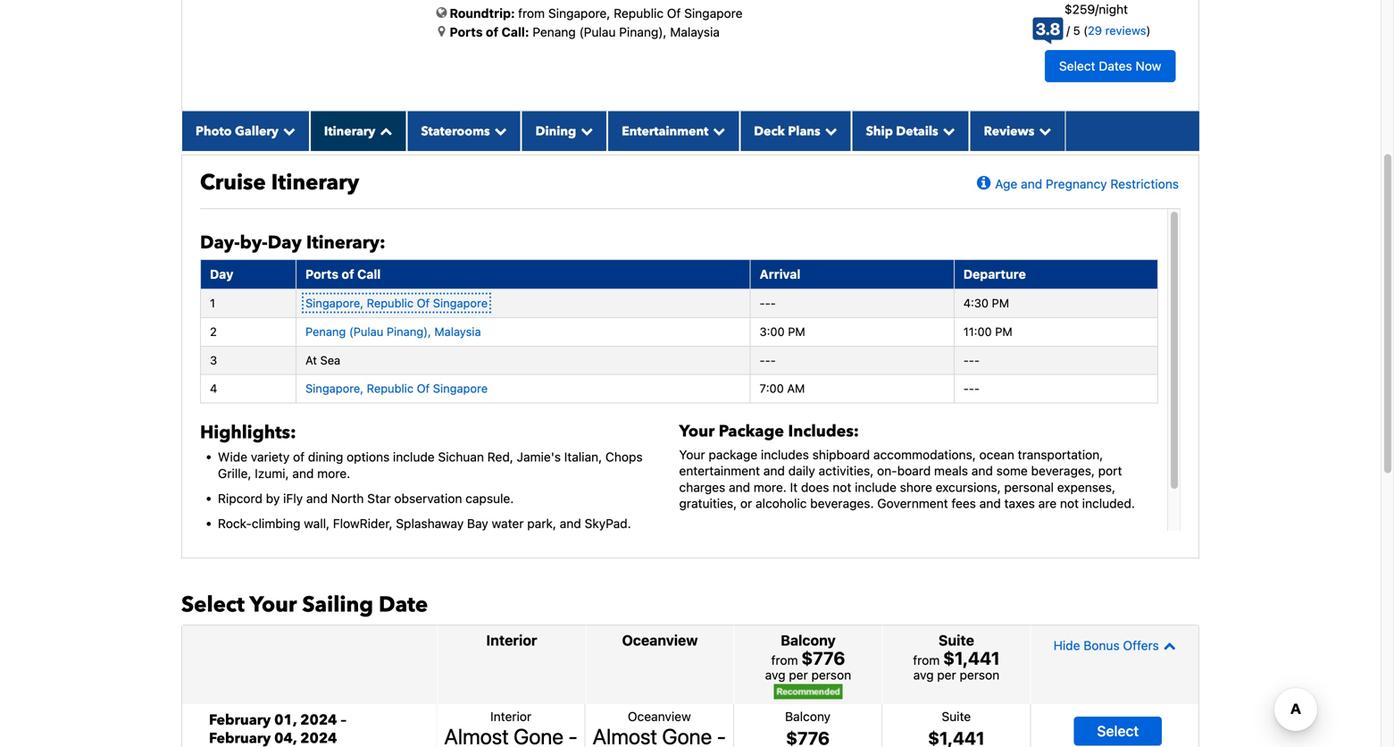 Task type: vqa. For each thing, say whether or not it's contained in the screenshot.
Beds associated with 2 Twin Beds (convert to King) & Single Sofa Bed
no



Task type: describe. For each thing, give the bounding box(es) containing it.
february
[[209, 710, 271, 730]]

/ for $259
[[1096, 2, 1099, 16]]

skypad.
[[585, 516, 631, 531]]

now
[[1136, 58, 1162, 73]]

3:00 pm
[[760, 325, 806, 338]]

does
[[801, 480, 830, 494]]

0 vertical spatial your
[[680, 420, 715, 442]]

wide
[[218, 450, 248, 464]]

hide
[[1054, 638, 1081, 653]]

1 vertical spatial pinang),
[[387, 325, 431, 338]]

photo gallery button
[[181, 111, 310, 151]]

photo gallery
[[196, 123, 279, 140]]

3.8
[[1036, 19, 1061, 39]]

roundtrip:
[[450, 6, 515, 21]]

offers
[[1124, 638, 1160, 653]]

am
[[788, 382, 805, 395]]

by
[[266, 491, 280, 506]]

transportation,
[[1018, 447, 1104, 462]]

/ for 3.8
[[1067, 24, 1071, 37]]

1 horizontal spatial pinang),
[[619, 25, 667, 39]]

taxes
[[1005, 496, 1036, 511]]

bay
[[467, 516, 489, 531]]

chevron up image
[[1160, 639, 1177, 652]]

charges
[[680, 480, 726, 494]]

chevron down image for dining
[[577, 124, 594, 137]]

0 vertical spatial singapore
[[685, 6, 743, 21]]

from for $1,441
[[913, 653, 940, 667]]

1 horizontal spatial penang
[[533, 25, 576, 39]]

4:30
[[964, 296, 989, 310]]

person for $776
[[812, 667, 852, 682]]

includes
[[761, 447, 809, 462]]

singapore, for 1
[[306, 296, 364, 310]]

staterooms button
[[407, 111, 522, 151]]

and right fees
[[980, 496, 1001, 511]]

government
[[878, 496, 949, 511]]

chevron up image
[[376, 124, 393, 137]]

include inside wide variety of dining options include sichuan red, jamie's italian, chops grille, izumi, and more.
[[393, 450, 435, 464]]

2
[[210, 325, 217, 338]]

day-by-day itinerary:
[[200, 230, 386, 255]]

entertainment button
[[608, 111, 740, 151]]

singapore for 1
[[433, 296, 488, 310]]

ports of call
[[306, 267, 381, 281]]

water
[[492, 516, 524, 531]]

1 vertical spatial penang
[[306, 325, 346, 338]]

7:00
[[760, 382, 784, 395]]

rock-
[[218, 516, 252, 531]]

11:00
[[964, 325, 992, 338]]

date
[[379, 590, 428, 619]]

fees
[[952, 496, 977, 511]]

0 vertical spatial malaysia
[[670, 25, 720, 39]]

1 vertical spatial day
[[210, 267, 234, 281]]

hide bonus offers
[[1054, 638, 1160, 653]]

5
[[1074, 24, 1081, 37]]

chevron down image for staterooms
[[490, 124, 507, 137]]

accommodations,
[[874, 447, 976, 462]]

0 horizontal spatial not
[[833, 480, 852, 494]]

cruise itinerary
[[200, 168, 359, 197]]

plans
[[788, 123, 821, 140]]

from for $776
[[772, 653, 798, 667]]

singapore for 4
[[433, 382, 488, 395]]

–
[[341, 710, 347, 730]]

1 vertical spatial itinerary
[[271, 168, 359, 197]]

ship
[[866, 123, 893, 140]]

and up or
[[729, 480, 751, 494]]

restrictions
[[1111, 176, 1179, 191]]

singapore, for 4
[[306, 382, 364, 395]]

deck plans
[[754, 123, 821, 140]]

1 horizontal spatial day
[[268, 230, 302, 255]]

of for call:
[[486, 25, 499, 39]]

per for $1,441
[[938, 667, 957, 682]]

singapore, republic of singapore for 1
[[306, 296, 488, 310]]

dining
[[308, 450, 343, 464]]

and right ifly
[[306, 491, 328, 506]]

dining
[[536, 123, 577, 140]]

ports for ports of call: penang (pulau pinang), malaysia
[[450, 25, 483, 39]]

included.
[[1083, 496, 1136, 511]]

board
[[898, 463, 931, 478]]

pm for 11:00 pm
[[996, 325, 1013, 338]]

0 vertical spatial of
[[667, 6, 681, 21]]

1 vertical spatial your
[[680, 447, 706, 462]]

from for singapore,
[[518, 6, 545, 21]]

reviews
[[1106, 24, 1147, 37]]

itinerary:
[[306, 230, 386, 255]]

select for dates
[[1060, 58, 1096, 73]]

singapore, republic of singapore link for 4
[[306, 382, 488, 395]]

balcony for balcony from $776 avg per person
[[781, 632, 836, 649]]

0 vertical spatial republic
[[614, 6, 664, 21]]

chevron down image for photo gallery
[[279, 124, 296, 137]]

dates
[[1099, 58, 1133, 73]]

3
[[210, 353, 217, 367]]

wall,
[[304, 516, 330, 531]]

reviews button
[[970, 111, 1066, 151]]

activities,
[[819, 463, 874, 478]]

some
[[997, 463, 1028, 478]]

sailing
[[302, 590, 374, 619]]

your package includes: your package includes shipboard accommodations, ocean transportation, entertainment and daily activities, on-board meals and some beverages, port charges and more. it does not include shore excursions, personal expenses, gratuities, or alcoholic beverages. government fees and taxes are not included.
[[680, 420, 1136, 511]]

and inside "link"
[[1021, 176, 1043, 191]]

avg for $776
[[766, 667, 786, 682]]

personal
[[1005, 480, 1054, 494]]

photo
[[196, 123, 232, 140]]

deck plans button
[[740, 111, 852, 151]]

ports for ports of call
[[306, 267, 339, 281]]

includes:
[[789, 420, 859, 442]]

(
[[1084, 24, 1088, 37]]

0 vertical spatial singapore,
[[549, 6, 611, 21]]

ship details
[[866, 123, 939, 140]]

suite for suite
[[942, 709, 971, 724]]

package
[[709, 447, 758, 462]]

more. inside your package includes: your package includes shipboard accommodations, ocean transportation, entertainment and daily activities, on-board meals and some beverages, port charges and more. it does not include shore excursions, personal expenses, gratuities, or alcoholic beverages. government fees and taxes are not included.
[[754, 480, 787, 494]]

map marker image
[[438, 25, 445, 38]]

chevron down image for reviews
[[1035, 124, 1052, 137]]

departure
[[964, 267, 1026, 281]]

at sea
[[306, 353, 341, 367]]

highlights:
[[200, 420, 296, 445]]

age and pregnancy restrictions
[[996, 176, 1179, 191]]

flowrider,
[[333, 516, 393, 531]]

entertainment
[[680, 463, 760, 478]]

pm for 4:30 pm
[[992, 296, 1010, 310]]

sichuan
[[438, 450, 484, 464]]

chevron down image for entertainment
[[709, 124, 726, 137]]

itinerary button
[[310, 111, 407, 151]]

night
[[1099, 2, 1129, 16]]

chops
[[606, 450, 643, 464]]

ripcord by ifly and north star observation capsule.
[[218, 491, 514, 506]]

recommended image
[[774, 684, 843, 699]]



Task type: locate. For each thing, give the bounding box(es) containing it.
3:00
[[760, 325, 785, 338]]

1 vertical spatial not
[[1061, 496, 1079, 511]]

alcoholic
[[756, 496, 807, 511]]

day-
[[200, 230, 240, 255]]

chevron down image inside dining dropdown button
[[577, 124, 594, 137]]

excursions,
[[936, 480, 1001, 494]]

your left sailing
[[250, 590, 297, 619]]

singapore, republic of singapore down penang (pulau pinang), malaysia link
[[306, 382, 488, 395]]

select down rock-
[[181, 590, 245, 619]]

1 vertical spatial suite
[[942, 709, 971, 724]]

call
[[357, 267, 381, 281]]

splashaway
[[396, 516, 464, 531]]

penang (pulau pinang), malaysia
[[306, 325, 481, 338]]

1 horizontal spatial malaysia
[[670, 25, 720, 39]]

1 horizontal spatial more.
[[754, 480, 787, 494]]

suite inside suite from $1,441 avg per person
[[939, 632, 975, 649]]

select inside 'link'
[[1098, 722, 1139, 739]]

suite for suite from $1,441 avg per person
[[939, 632, 975, 649]]

beverages,
[[1032, 463, 1095, 478]]

include inside your package includes: your package includes shipboard accommodations, ocean transportation, entertainment and daily activities, on-board meals and some beverages, port charges and more. it does not include shore excursions, personal expenses, gratuities, or alcoholic beverages. government fees and taxes are not included.
[[855, 480, 897, 494]]

italian,
[[564, 450, 602, 464]]

1 vertical spatial (pulau
[[349, 325, 384, 338]]

1 horizontal spatial from
[[772, 653, 798, 667]]

sea
[[320, 353, 341, 367]]

person inside balcony from $776 avg per person
[[812, 667, 852, 682]]

balcony up recommended image
[[781, 632, 836, 649]]

climbing
[[252, 516, 301, 531]]

2 vertical spatial of
[[293, 450, 305, 464]]

chevron down image inside staterooms "dropdown button"
[[490, 124, 507, 137]]

2 singapore, republic of singapore link from the top
[[306, 382, 488, 395]]

from left $776
[[772, 653, 798, 667]]

2 chevron down image from the left
[[490, 124, 507, 137]]

singapore, down the "sea"
[[306, 382, 364, 395]]

from up the call:
[[518, 6, 545, 21]]

select link
[[1074, 717, 1163, 746]]

jamie's
[[517, 450, 561, 464]]

1
[[210, 296, 215, 310]]

include up "observation"
[[393, 450, 435, 464]]

singapore, down ports of call
[[306, 296, 364, 310]]

0 horizontal spatial malaysia
[[435, 325, 481, 338]]

2 vertical spatial of
[[417, 382, 430, 395]]

ports right map marker icon at the left
[[450, 25, 483, 39]]

and right park,
[[560, 516, 581, 531]]

of left call
[[342, 267, 354, 281]]

include down on-
[[855, 480, 897, 494]]

0 vertical spatial (pulau
[[579, 25, 616, 39]]

0 horizontal spatial per
[[789, 667, 808, 682]]

pm for 3:00 pm
[[788, 325, 806, 338]]

day down cruise itinerary on the top left
[[268, 230, 302, 255]]

avg up recommended image
[[766, 667, 786, 682]]

0 vertical spatial singapore, republic of singapore
[[306, 296, 488, 310]]

chevron down image left "deck"
[[709, 124, 726, 137]]

1 vertical spatial ports
[[306, 267, 339, 281]]

person inside suite from $1,441 avg per person
[[960, 667, 1000, 682]]

avg inside balcony from $776 avg per person
[[766, 667, 786, 682]]

1 horizontal spatial select
[[1060, 58, 1096, 73]]

3 chevron down image from the left
[[1035, 124, 1052, 137]]

avg left $1,441
[[914, 667, 934, 682]]

0 vertical spatial oceanview
[[622, 632, 698, 649]]

balcony
[[781, 632, 836, 649], [785, 709, 831, 724]]

0 vertical spatial balcony
[[781, 632, 836, 649]]

singapore, republic of singapore for 4
[[306, 382, 488, 395]]

and right the age
[[1021, 176, 1043, 191]]

penang right the call:
[[533, 25, 576, 39]]

grille,
[[218, 466, 251, 481]]

0 horizontal spatial /
[[1067, 24, 1071, 37]]

package
[[719, 420, 785, 442]]

your up 'entertainment' on the bottom of the page
[[680, 447, 706, 462]]

per inside suite from $1,441 avg per person
[[938, 667, 957, 682]]

expenses,
[[1058, 480, 1116, 494]]

)
[[1147, 24, 1151, 37]]

0 vertical spatial day
[[268, 230, 302, 255]]

singapore, republic of singapore link down penang (pulau pinang), malaysia link
[[306, 382, 488, 395]]

2 singapore, republic of singapore from the top
[[306, 382, 488, 395]]

1 horizontal spatial avg
[[914, 667, 934, 682]]

select          dates now link
[[1045, 50, 1176, 82]]

at
[[306, 353, 317, 367]]

-
[[760, 296, 765, 310], [765, 296, 771, 310], [771, 296, 776, 310], [760, 353, 765, 367], [765, 353, 771, 367], [771, 353, 776, 367], [964, 353, 969, 367], [969, 353, 975, 367], [975, 353, 980, 367], [964, 382, 969, 395], [969, 382, 975, 395], [975, 382, 980, 395]]

1 horizontal spatial of
[[342, 267, 354, 281]]

february 01, 2024 –
[[209, 710, 347, 730]]

person for $1,441
[[960, 667, 1000, 682]]

avg inside suite from $1,441 avg per person
[[914, 667, 934, 682]]

republic for 1
[[367, 296, 414, 310]]

2 vertical spatial republic
[[367, 382, 414, 395]]

1 horizontal spatial per
[[938, 667, 957, 682]]

1 person from the left
[[812, 667, 852, 682]]

4 chevron down image from the left
[[939, 124, 956, 137]]

republic for 4
[[367, 382, 414, 395]]

1 horizontal spatial (pulau
[[579, 25, 616, 39]]

1 horizontal spatial include
[[855, 480, 897, 494]]

or
[[741, 496, 753, 511]]

and up excursions,
[[972, 463, 994, 478]]

arrival
[[760, 267, 801, 281]]

2 horizontal spatial of
[[486, 25, 499, 39]]

2 per from the left
[[938, 667, 957, 682]]

11:00 pm
[[964, 325, 1013, 338]]

2 horizontal spatial from
[[913, 653, 940, 667]]

oceanview
[[622, 632, 698, 649], [628, 709, 691, 724]]

singapore, up ports of call: penang (pulau pinang), malaysia
[[549, 6, 611, 21]]

izumi,
[[255, 466, 289, 481]]

pregnancy
[[1046, 176, 1108, 191]]

3.8 / 5 ( 29 reviews )
[[1036, 19, 1151, 39]]

1 per from the left
[[789, 667, 808, 682]]

---
[[760, 296, 776, 310], [760, 353, 776, 367], [964, 353, 980, 367], [964, 382, 980, 395]]

balcony for balcony
[[785, 709, 831, 724]]

avg for $1,441
[[914, 667, 934, 682]]

0 vertical spatial include
[[393, 450, 435, 464]]

call:
[[502, 25, 529, 39]]

0 horizontal spatial pinang),
[[387, 325, 431, 338]]

0 vertical spatial of
[[486, 25, 499, 39]]

beverages.
[[811, 496, 874, 511]]

1 vertical spatial oceanview
[[628, 709, 691, 724]]

of left dining
[[293, 450, 305, 464]]

chevron down image inside the entertainment dropdown button
[[709, 124, 726, 137]]

0 horizontal spatial person
[[812, 667, 852, 682]]

itinerary inside 'dropdown button'
[[324, 123, 376, 140]]

0 vertical spatial interior
[[486, 632, 538, 649]]

2 chevron down image from the left
[[821, 124, 838, 137]]

by-
[[240, 230, 268, 255]]

port
[[1099, 463, 1123, 478]]

info circle image
[[972, 175, 996, 192]]

1 vertical spatial republic
[[367, 296, 414, 310]]

0 vertical spatial not
[[833, 480, 852, 494]]

1 singapore, republic of singapore link from the top
[[306, 296, 488, 310]]

4:30 pm
[[964, 296, 1010, 310]]

main content
[[172, 0, 1209, 747]]

republic up ports of call: penang (pulau pinang), malaysia
[[614, 6, 664, 21]]

chevron down image left entertainment
[[577, 124, 594, 137]]

1 singapore, republic of singapore from the top
[[306, 296, 488, 310]]

itinerary
[[324, 123, 376, 140], [271, 168, 359, 197]]

1 vertical spatial balcony
[[785, 709, 831, 724]]

1 horizontal spatial chevron down image
[[821, 124, 838, 137]]

0 horizontal spatial of
[[293, 450, 305, 464]]

chevron down image up age and pregnancy restrictions "link"
[[1035, 124, 1052, 137]]

ports
[[450, 25, 483, 39], [306, 267, 339, 281]]

of down roundtrip:
[[486, 25, 499, 39]]

singapore, republic of singapore link for 1
[[306, 296, 488, 310]]

chevron down image left dining
[[490, 124, 507, 137]]

1 horizontal spatial person
[[960, 667, 1000, 682]]

0 horizontal spatial (pulau
[[349, 325, 384, 338]]

observation
[[394, 491, 462, 506]]

and inside wide variety of dining options include sichuan red, jamie's italian, chops grille, izumi, and more.
[[293, 466, 314, 481]]

from left $1,441
[[913, 653, 940, 667]]

penang (pulau pinang), malaysia link
[[306, 325, 481, 338]]

chevron down image inside 'ship details' "dropdown button"
[[939, 124, 956, 137]]

chevron down image inside "reviews" dropdown button
[[1035, 124, 1052, 137]]

pm right the 4:30
[[992, 296, 1010, 310]]

per inside balcony from $776 avg per person
[[789, 667, 808, 682]]

from inside suite from $1,441 avg per person
[[913, 653, 940, 667]]

of for 4
[[417, 382, 430, 395]]

2 vertical spatial your
[[250, 590, 297, 619]]

cruise
[[200, 168, 266, 197]]

2 vertical spatial singapore,
[[306, 382, 364, 395]]

your up "package"
[[680, 420, 715, 442]]

north
[[331, 491, 364, 506]]

gratuities,
[[680, 496, 737, 511]]

select down 5
[[1060, 58, 1096, 73]]

0 horizontal spatial chevron down image
[[709, 124, 726, 137]]

1 avg from the left
[[766, 667, 786, 682]]

0 vertical spatial pinang),
[[619, 25, 667, 39]]

park,
[[527, 516, 557, 531]]

1 chevron down image from the left
[[279, 124, 296, 137]]

1 vertical spatial of
[[342, 267, 354, 281]]

chevron down image inside deck plans dropdown button
[[821, 124, 838, 137]]

pm
[[992, 296, 1010, 310], [788, 325, 806, 338], [996, 325, 1013, 338]]

pm right the 3:00 in the top right of the page
[[788, 325, 806, 338]]

shipboard
[[813, 447, 870, 462]]

0 horizontal spatial include
[[393, 450, 435, 464]]

balcony inside balcony from $776 avg per person
[[781, 632, 836, 649]]

ship details button
[[852, 111, 970, 151]]

0 vertical spatial ports
[[450, 25, 483, 39]]

select for your
[[181, 590, 245, 619]]

of
[[486, 25, 499, 39], [342, 267, 354, 281], [293, 450, 305, 464]]

0 vertical spatial /
[[1096, 2, 1099, 16]]

1 vertical spatial interior
[[491, 709, 532, 724]]

1 vertical spatial singapore, republic of singapore
[[306, 382, 488, 395]]

$259 / night
[[1065, 2, 1129, 16]]

of for call
[[342, 267, 354, 281]]

day up 1
[[210, 267, 234, 281]]

2 horizontal spatial chevron down image
[[1035, 124, 1052, 137]]

not right are
[[1061, 496, 1079, 511]]

1 vertical spatial /
[[1067, 24, 1071, 37]]

/ inside 3.8 / 5 ( 29 reviews )
[[1067, 24, 1071, 37]]

singapore, republic of singapore up penang (pulau pinang), malaysia link
[[306, 296, 488, 310]]

ocean
[[980, 447, 1015, 462]]

wide variety of dining options include sichuan red, jamie's italian, chops grille, izumi, and more.
[[218, 450, 643, 481]]

select down hide bonus offers "link"
[[1098, 722, 1139, 739]]

chevron down image up cruise itinerary on the top left
[[279, 124, 296, 137]]

1 vertical spatial malaysia
[[435, 325, 481, 338]]

chevron down image left reviews
[[939, 124, 956, 137]]

suite from $1,441 avg per person
[[913, 632, 1000, 682]]

singapore, republic of singapore link
[[306, 296, 488, 310], [306, 382, 488, 395]]

pm right 11:00
[[996, 325, 1013, 338]]

chevron down image
[[709, 124, 726, 137], [821, 124, 838, 137], [1035, 124, 1052, 137]]

hide bonus offers link
[[1036, 630, 1195, 661]]

1 horizontal spatial ports
[[450, 25, 483, 39]]

0 vertical spatial suite
[[939, 632, 975, 649]]

0 horizontal spatial ports
[[306, 267, 339, 281]]

staterooms
[[421, 123, 490, 140]]

ports down itinerary:
[[306, 267, 339, 281]]

1 horizontal spatial not
[[1061, 496, 1079, 511]]

ports of call: penang (pulau pinang), malaysia
[[450, 25, 720, 39]]

variety
[[251, 450, 290, 464]]

singapore,
[[549, 6, 611, 21], [306, 296, 364, 310], [306, 382, 364, 395]]

republic up penang (pulau pinang), malaysia link
[[367, 296, 414, 310]]

daily
[[789, 463, 816, 478]]

1 vertical spatial of
[[417, 296, 430, 310]]

of for 1
[[417, 296, 430, 310]]

1 vertical spatial include
[[855, 480, 897, 494]]

0 vertical spatial penang
[[533, 25, 576, 39]]

0 horizontal spatial from
[[518, 6, 545, 21]]

0 vertical spatial itinerary
[[324, 123, 376, 140]]

balcony down recommended image
[[785, 709, 831, 724]]

star
[[367, 491, 391, 506]]

2 avg from the left
[[914, 667, 934, 682]]

$259
[[1065, 2, 1096, 16]]

2 person from the left
[[960, 667, 1000, 682]]

republic down penang (pulau pinang), malaysia link
[[367, 382, 414, 395]]

7:00 am
[[760, 382, 805, 395]]

entertainment
[[622, 123, 709, 140]]

bonus
[[1084, 638, 1120, 653]]

itinerary up day-by-day itinerary:
[[271, 168, 359, 197]]

3 chevron down image from the left
[[577, 124, 594, 137]]

rock-climbing wall, flowrider, splashaway bay water park, and skypad.
[[218, 516, 631, 531]]

per for $776
[[789, 667, 808, 682]]

2 vertical spatial select
[[1098, 722, 1139, 739]]

not up the beverages.
[[833, 480, 852, 494]]

chevron down image
[[279, 124, 296, 137], [490, 124, 507, 137], [577, 124, 594, 137], [939, 124, 956, 137]]

1 chevron down image from the left
[[709, 124, 726, 137]]

select          dates now
[[1060, 58, 1162, 73]]

penang up at sea
[[306, 325, 346, 338]]

and
[[1021, 176, 1043, 191], [764, 463, 785, 478], [972, 463, 994, 478], [293, 466, 314, 481], [729, 480, 751, 494], [306, 491, 328, 506], [980, 496, 1001, 511], [560, 516, 581, 531]]

2 vertical spatial singapore
[[433, 382, 488, 395]]

main content containing cruise itinerary
[[172, 0, 1209, 747]]

4
[[210, 382, 217, 395]]

and up ifly
[[293, 466, 314, 481]]

penang
[[533, 25, 576, 39], [306, 325, 346, 338]]

1 vertical spatial singapore
[[433, 296, 488, 310]]

singapore, republic of singapore
[[306, 296, 488, 310], [306, 382, 488, 395]]

0 vertical spatial select
[[1060, 58, 1096, 73]]

1 vertical spatial singapore, republic of singapore link
[[306, 382, 488, 395]]

/
[[1096, 2, 1099, 16], [1067, 24, 1071, 37]]

0 horizontal spatial avg
[[766, 667, 786, 682]]

/ up 3.8 / 5 ( 29 reviews )
[[1096, 2, 1099, 16]]

2 horizontal spatial select
[[1098, 722, 1139, 739]]

from inside balcony from $776 avg per person
[[772, 653, 798, 667]]

0 horizontal spatial day
[[210, 267, 234, 281]]

itinerary up cruise itinerary on the top left
[[324, 123, 376, 140]]

globe image
[[436, 6, 447, 19]]

/ left 5
[[1067, 24, 1071, 37]]

chevron down image inside the photo gallery dropdown button
[[279, 124, 296, 137]]

more. inside wide variety of dining options include sichuan red, jamie's italian, chops grille, izumi, and more.
[[317, 466, 350, 481]]

day
[[268, 230, 302, 255], [210, 267, 234, 281]]

(pulau down call
[[349, 325, 384, 338]]

more. up 'alcoholic'
[[754, 480, 787, 494]]

singapore, republic of singapore link up penang (pulau pinang), malaysia link
[[306, 296, 488, 310]]

0 horizontal spatial select
[[181, 590, 245, 619]]

$1,441
[[944, 647, 1000, 668]]

and down includes
[[764, 463, 785, 478]]

of inside wide variety of dining options include sichuan red, jamie's italian, chops grille, izumi, and more.
[[293, 450, 305, 464]]

1 horizontal spatial /
[[1096, 2, 1099, 16]]

0 vertical spatial singapore, republic of singapore link
[[306, 296, 488, 310]]

more. down dining
[[317, 466, 350, 481]]

1 vertical spatial select
[[181, 590, 245, 619]]

(pulau down roundtrip: from singapore, republic of singapore
[[579, 25, 616, 39]]

chevron down image for deck plans
[[821, 124, 838, 137]]

0 horizontal spatial more.
[[317, 466, 350, 481]]

$776
[[802, 647, 846, 668]]

not
[[833, 480, 852, 494], [1061, 496, 1079, 511]]

chevron down image for ship details
[[939, 124, 956, 137]]

chevron down image left ship
[[821, 124, 838, 137]]

0 horizontal spatial penang
[[306, 325, 346, 338]]

suite
[[939, 632, 975, 649], [942, 709, 971, 724]]

1 vertical spatial singapore,
[[306, 296, 364, 310]]



